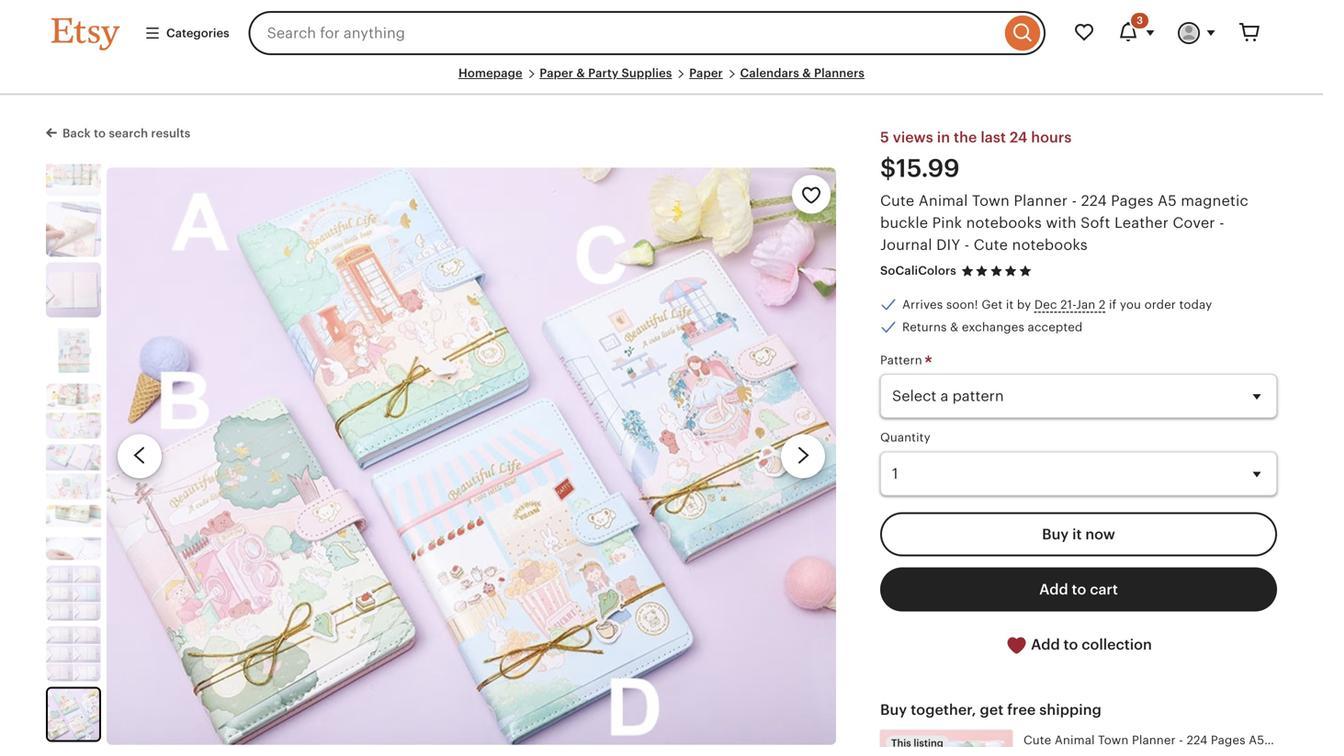 Task type: locate. For each thing, give the bounding box(es) containing it.
add to cart button
[[881, 568, 1278, 612]]

to left the cart
[[1072, 581, 1087, 598]]

it inside button
[[1073, 526, 1082, 543]]

to left collection
[[1064, 636, 1079, 653]]

1 horizontal spatial buy
[[1043, 526, 1069, 543]]

add left the cart
[[1040, 581, 1069, 598]]

shipping
[[1040, 702, 1102, 719]]

buy inside button
[[1043, 526, 1069, 543]]

returns & exchanges accepted
[[903, 320, 1083, 334]]

& for calendars
[[803, 66, 811, 80]]

buy
[[1043, 526, 1069, 543], [881, 702, 908, 719]]

socalicolors link
[[881, 264, 957, 278]]

it left now
[[1073, 526, 1082, 543]]

pages
[[1112, 193, 1154, 209]]

arrives
[[903, 298, 943, 312]]

supplies
[[622, 66, 672, 80]]

1 vertical spatial cute
[[974, 237, 1009, 253]]

to for collection
[[1064, 636, 1079, 653]]

1 vertical spatial it
[[1073, 526, 1082, 543]]

1 horizontal spatial paper
[[690, 66, 723, 80]]

last
[[981, 129, 1007, 146]]

1 vertical spatial to
[[1072, 581, 1087, 598]]

0 horizontal spatial -
[[965, 237, 970, 253]]

accepted
[[1028, 320, 1083, 334]]

2 paper from the left
[[690, 66, 723, 80]]

0 horizontal spatial it
[[1006, 298, 1014, 312]]

& left party
[[577, 66, 585, 80]]

buy left now
[[1043, 526, 1069, 543]]

menu bar
[[51, 66, 1272, 95]]

-
[[1072, 193, 1078, 209], [1220, 215, 1225, 231], [965, 237, 970, 253]]

&
[[577, 66, 585, 80], [803, 66, 811, 80], [951, 320, 959, 334]]

2 horizontal spatial -
[[1220, 215, 1225, 231]]

cute up buckle
[[881, 193, 915, 209]]

- down magnetic
[[1220, 215, 1225, 231]]

notebooks
[[967, 215, 1042, 231], [1013, 237, 1088, 253]]

0 horizontal spatial &
[[577, 66, 585, 80]]

2 vertical spatial to
[[1064, 636, 1079, 653]]

cute animal town planner 224 pages a5 magnetic buckle pink image 1 image
[[46, 141, 101, 196]]

add to collection button
[[881, 623, 1278, 668]]

notebooks down with
[[1013, 237, 1088, 253]]

1 horizontal spatial it
[[1073, 526, 1082, 543]]

5
[[881, 129, 890, 146]]

paper left party
[[540, 66, 574, 80]]

paper
[[540, 66, 574, 80], [690, 66, 723, 80]]

calendars
[[740, 66, 800, 80]]

2
[[1099, 298, 1106, 312]]

1 vertical spatial buy
[[881, 702, 908, 719]]

get
[[980, 702, 1004, 719]]

to inside 'button'
[[1072, 581, 1087, 598]]

1 horizontal spatial -
[[1072, 193, 1078, 209]]

& left planners
[[803, 66, 811, 80]]

dec
[[1035, 298, 1058, 312]]

cute animal town planner - 224 pages a5 magnetic buckle pink notebooks with soft leather cover - journal diy - cute notebooks image
[[881, 731, 1013, 747]]

add inside 'button'
[[1032, 636, 1061, 653]]

cover
[[1173, 215, 1216, 231]]

1 horizontal spatial &
[[803, 66, 811, 80]]

it
[[1006, 298, 1014, 312], [1073, 526, 1082, 543]]

party
[[588, 66, 619, 80]]

24
[[1010, 129, 1028, 146]]

- right diy
[[965, 237, 970, 253]]

to right back
[[94, 126, 106, 140]]

search
[[109, 126, 148, 140]]

it left by at the right top of the page
[[1006, 298, 1014, 312]]

homepage link
[[459, 66, 523, 80]]

1 vertical spatial -
[[1220, 215, 1225, 231]]

to
[[94, 126, 106, 140], [1072, 581, 1087, 598], [1064, 636, 1079, 653]]

& right returns
[[951, 320, 959, 334]]

paper right supplies at the top of the page
[[690, 66, 723, 80]]

cute right diy
[[974, 237, 1009, 253]]

to inside 'button'
[[1064, 636, 1079, 653]]

0 vertical spatial cute
[[881, 193, 915, 209]]

None search field
[[249, 11, 1046, 55]]

categories banner
[[18, 0, 1305, 66]]

1 vertical spatial add
[[1032, 636, 1061, 653]]

0 vertical spatial -
[[1072, 193, 1078, 209]]

cute animal town planner 224 pages a5 magnetic buckle pink image 5 image
[[46, 384, 101, 439]]

0 horizontal spatial buy
[[881, 702, 908, 719]]

paper & party supplies
[[540, 66, 672, 80]]

1 horizontal spatial cute animal town planner 224 pages a5 magnetic buckle pink image 10 image
[[107, 167, 837, 745]]

1 horizontal spatial cute
[[974, 237, 1009, 253]]

cute
[[881, 193, 915, 209], [974, 237, 1009, 253]]

add inside 'button'
[[1040, 581, 1069, 598]]

categories button
[[131, 16, 243, 50]]

hours
[[1032, 129, 1072, 146]]

paper & party supplies link
[[540, 66, 672, 80]]

cart
[[1090, 581, 1119, 598]]

leather
[[1115, 215, 1169, 231]]

2 vertical spatial -
[[965, 237, 970, 253]]

0 horizontal spatial paper
[[540, 66, 574, 80]]

back
[[63, 126, 91, 140]]

notebooks down town on the right top of page
[[967, 215, 1042, 231]]

today
[[1180, 298, 1213, 312]]

- left 224
[[1072, 193, 1078, 209]]

add
[[1040, 581, 1069, 598], [1032, 636, 1061, 653]]

exchanges
[[962, 320, 1025, 334]]

0 vertical spatial buy
[[1043, 526, 1069, 543]]

views
[[893, 129, 934, 146]]

buy for buy it now
[[1043, 526, 1069, 543]]

calendars & planners
[[740, 66, 865, 80]]

cute animal town planner 224 pages a5 magnetic buckle pink image 10 image
[[107, 167, 837, 745], [48, 689, 99, 741]]

homepage
[[459, 66, 523, 80]]

pink
[[933, 215, 963, 231]]

buy left together,
[[881, 702, 908, 719]]

2 horizontal spatial &
[[951, 320, 959, 334]]

quantity
[[881, 431, 931, 445]]

add down add to cart
[[1032, 636, 1061, 653]]

cute animal town planner 224 pages a5 magnetic buckle pink image 9 image
[[46, 627, 101, 682]]

diy
[[937, 237, 961, 253]]

add to collection
[[1028, 636, 1153, 653]]

pattern
[[881, 353, 926, 367]]

menu bar containing homepage
[[51, 66, 1272, 95]]

if
[[1110, 298, 1117, 312]]

back to search results
[[63, 126, 191, 140]]

cute animal town planner 224 pages a5 magnetic buckle pink image 7 image
[[46, 505, 101, 560]]

0 vertical spatial it
[[1006, 298, 1014, 312]]

1 paper from the left
[[540, 66, 574, 80]]

0 vertical spatial add
[[1040, 581, 1069, 598]]

0 vertical spatial to
[[94, 126, 106, 140]]

add to cart
[[1040, 581, 1119, 598]]



Task type: describe. For each thing, give the bounding box(es) containing it.
cute animal town planner 224 pages a5 magnetic buckle pink image 2 image
[[46, 202, 101, 257]]

planners
[[814, 66, 865, 80]]

paper link
[[690, 66, 723, 80]]

cute animal town planner 224 pages a5 magnetic buckle pink image 6 image
[[46, 445, 101, 500]]

arrives soon! get it by dec 21-jan 2 if you order today
[[903, 298, 1213, 312]]

to for cart
[[1072, 581, 1087, 598]]

3 button
[[1107, 11, 1167, 55]]

1 vertical spatial notebooks
[[1013, 237, 1088, 253]]

buckle
[[881, 215, 929, 231]]

none search field inside the categories 'banner'
[[249, 11, 1046, 55]]

now
[[1086, 526, 1116, 543]]

collection
[[1082, 636, 1153, 653]]

calendars & planners link
[[740, 66, 865, 80]]

soft
[[1081, 215, 1111, 231]]

back to search results link
[[46, 123, 191, 142]]

animal
[[919, 193, 969, 209]]

with
[[1046, 215, 1077, 231]]

buy it now
[[1043, 526, 1116, 543]]

buy together, get free shipping
[[881, 702, 1102, 719]]

5 views in the last 24 hours $15.99
[[881, 129, 1072, 183]]

results
[[151, 126, 191, 140]]

& for paper
[[577, 66, 585, 80]]

a5
[[1158, 193, 1177, 209]]

socalicolors
[[881, 264, 957, 278]]

buy for buy together, get free shipping
[[881, 702, 908, 719]]

in
[[937, 129, 951, 146]]

cute animal town planner 224 pages a5 magnetic buckle pink image 3 image
[[46, 263, 101, 318]]

21-
[[1061, 298, 1077, 312]]

the
[[954, 129, 978, 146]]

buy it now button
[[881, 512, 1278, 556]]

add for add to cart
[[1040, 581, 1069, 598]]

you
[[1121, 298, 1142, 312]]

3
[[1137, 15, 1144, 26]]

add for add to collection
[[1032, 636, 1061, 653]]

to for search
[[94, 126, 106, 140]]

cute animal town planner 224 pages a5 magnetic buckle pink image 8 image
[[46, 566, 101, 621]]

Search for anything text field
[[249, 11, 1001, 55]]

& for returns
[[951, 320, 959, 334]]

by
[[1018, 298, 1032, 312]]

journal
[[881, 237, 933, 253]]

0 vertical spatial notebooks
[[967, 215, 1042, 231]]

224
[[1082, 193, 1107, 209]]

categories
[[166, 26, 229, 40]]

paper for the paper link
[[690, 66, 723, 80]]

order
[[1145, 298, 1177, 312]]

$15.99
[[881, 154, 960, 183]]

planner
[[1014, 193, 1068, 209]]

free
[[1008, 702, 1036, 719]]

together,
[[911, 702, 977, 719]]

town
[[973, 193, 1010, 209]]

paper for paper & party supplies
[[540, 66, 574, 80]]

0 horizontal spatial cute animal town planner 224 pages a5 magnetic buckle pink image 10 image
[[48, 689, 99, 741]]

jan
[[1077, 298, 1096, 312]]

returns
[[903, 320, 947, 334]]

cute animal town planner 224 pages a5 magnetic buckle pink image 4 image
[[46, 323, 101, 378]]

soon! get
[[947, 298, 1003, 312]]

magnetic
[[1182, 193, 1249, 209]]

0 horizontal spatial cute
[[881, 193, 915, 209]]

cute animal town planner - 224 pages a5 magnetic buckle pink notebooks with soft leather cover - journal diy - cute notebooks
[[881, 193, 1249, 253]]



Task type: vqa. For each thing, say whether or not it's contained in the screenshot.
bottom -
yes



